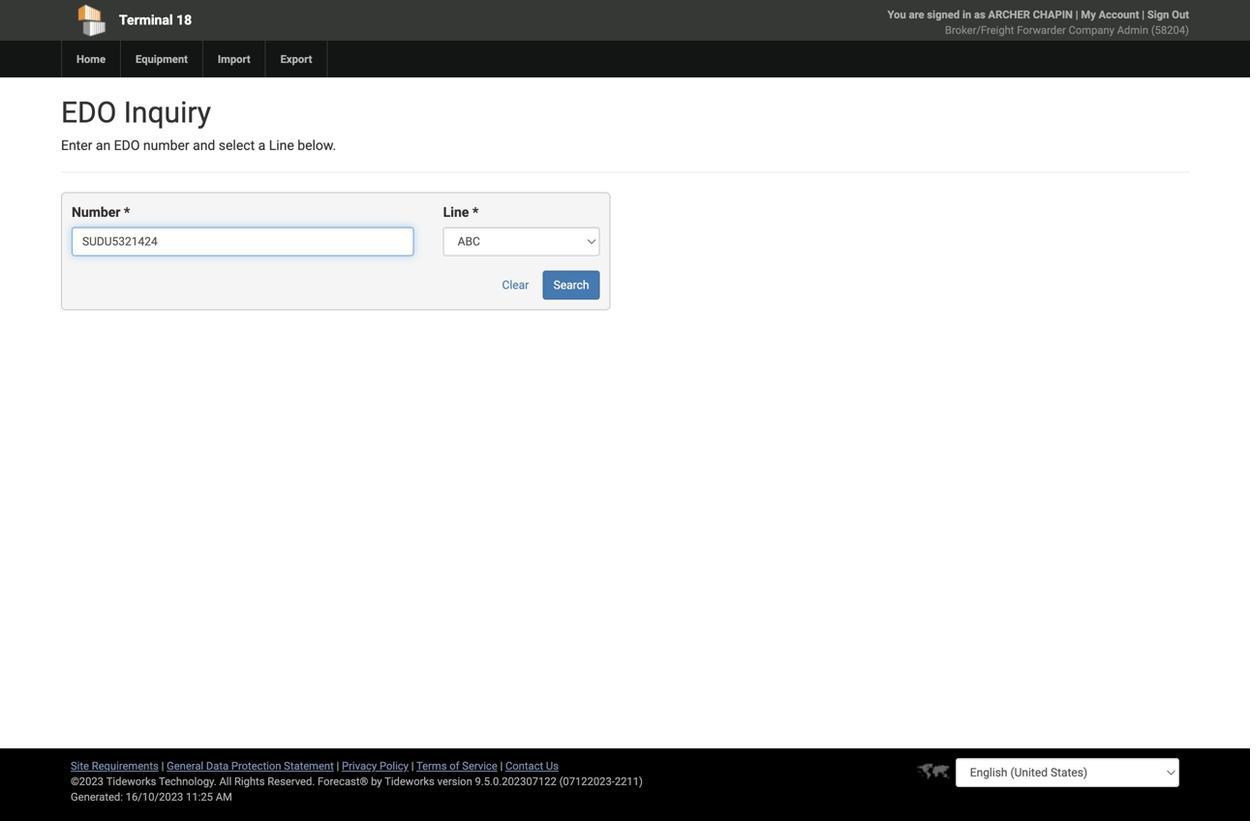 Task type: locate. For each thing, give the bounding box(es) containing it.
11:25
[[186, 791, 213, 804]]

edo right an
[[114, 138, 140, 154]]

0 vertical spatial line
[[269, 138, 294, 154]]

| up 9.5.0.202307122
[[500, 760, 503, 773]]

contact us link
[[506, 760, 559, 773]]

chapin
[[1033, 8, 1073, 21]]

9.5.0.202307122
[[475, 775, 557, 788]]

home
[[77, 53, 106, 65]]

line
[[269, 138, 294, 154], [443, 204, 469, 220]]

terms of service link
[[417, 760, 498, 773]]

2 * from the left
[[473, 204, 479, 220]]

1 horizontal spatial line
[[443, 204, 469, 220]]

edo up 'enter'
[[61, 95, 117, 130]]

am
[[216, 791, 232, 804]]

| left the general
[[161, 760, 164, 773]]

search
[[554, 278, 589, 292]]

you are signed in as archer chapin | my account | sign out broker/freight forwarder company admin (58204)
[[888, 8, 1190, 36]]

sign
[[1148, 8, 1170, 21]]

by
[[371, 775, 382, 788]]

import
[[218, 53, 251, 65]]

terminal 18
[[119, 12, 192, 28]]

search button
[[543, 271, 600, 300]]

* for number *
[[124, 204, 130, 220]]

a
[[258, 138, 266, 154]]

my account link
[[1081, 8, 1140, 21]]

edo
[[61, 95, 117, 130], [114, 138, 140, 154]]

us
[[546, 760, 559, 773]]

service
[[462, 760, 498, 773]]

clear button
[[492, 271, 540, 300]]

line inside edo inquiry enter an edo number and select a line below.
[[269, 138, 294, 154]]

export
[[281, 53, 312, 65]]

*
[[124, 204, 130, 220], [473, 204, 479, 220]]

out
[[1172, 8, 1190, 21]]

and
[[193, 138, 215, 154]]

rights
[[234, 775, 265, 788]]

protection
[[231, 760, 281, 773]]

archer
[[989, 8, 1031, 21]]

18
[[176, 12, 192, 28]]

equipment
[[136, 53, 188, 65]]

0 horizontal spatial line
[[269, 138, 294, 154]]

1 vertical spatial edo
[[114, 138, 140, 154]]

1 * from the left
[[124, 204, 130, 220]]

privacy
[[342, 760, 377, 773]]

in
[[963, 8, 972, 21]]

privacy policy link
[[342, 760, 409, 773]]

1 vertical spatial line
[[443, 204, 469, 220]]

tideworks
[[385, 775, 435, 788]]

site
[[71, 760, 89, 773]]

number
[[143, 138, 190, 154]]

general data protection statement link
[[167, 760, 334, 773]]

export link
[[265, 41, 327, 77]]

inquiry
[[124, 95, 211, 130]]

my
[[1081, 8, 1096, 21]]

|
[[1076, 8, 1079, 21], [1142, 8, 1145, 21], [161, 760, 164, 773], [337, 760, 339, 773], [411, 760, 414, 773], [500, 760, 503, 773]]

0 horizontal spatial *
[[124, 204, 130, 220]]

statement
[[284, 760, 334, 773]]

enter
[[61, 138, 92, 154]]

site requirements | general data protection statement | privacy policy | terms of service | contact us ©2023 tideworks technology. all rights reserved. forecast® by tideworks version 9.5.0.202307122 (07122023-2211) generated: 16/10/2023 11:25 am
[[71, 760, 643, 804]]

import link
[[202, 41, 265, 77]]

1 horizontal spatial *
[[473, 204, 479, 220]]



Task type: vqa. For each thing, say whether or not it's contained in the screenshot.
by
yes



Task type: describe. For each thing, give the bounding box(es) containing it.
terminal
[[119, 12, 173, 28]]

select
[[219, 138, 255, 154]]

Number * text field
[[72, 227, 414, 256]]

0 vertical spatial edo
[[61, 95, 117, 130]]

generated:
[[71, 791, 123, 804]]

(58204)
[[1152, 24, 1190, 36]]

clear
[[502, 278, 529, 292]]

number *
[[72, 204, 130, 220]]

edo inquiry enter an edo number and select a line below.
[[61, 95, 336, 154]]

company
[[1069, 24, 1115, 36]]

requirements
[[92, 760, 159, 773]]

broker/freight
[[945, 24, 1015, 36]]

number
[[72, 204, 121, 220]]

are
[[909, 8, 925, 21]]

| up tideworks
[[411, 760, 414, 773]]

technology.
[[159, 775, 217, 788]]

of
[[450, 760, 460, 773]]

equipment link
[[120, 41, 202, 77]]

(07122023-
[[560, 775, 615, 788]]

signed
[[927, 8, 960, 21]]

an
[[96, 138, 111, 154]]

forwarder
[[1017, 24, 1066, 36]]

version
[[437, 775, 472, 788]]

| left my
[[1076, 8, 1079, 21]]

general
[[167, 760, 204, 773]]

admin
[[1118, 24, 1149, 36]]

| up the forecast®
[[337, 760, 339, 773]]

contact
[[506, 760, 544, 773]]

terminal 18 link
[[61, 0, 514, 41]]

all
[[219, 775, 232, 788]]

16/10/2023
[[126, 791, 183, 804]]

below.
[[298, 138, 336, 154]]

reserved.
[[268, 775, 315, 788]]

you
[[888, 8, 906, 21]]

home link
[[61, 41, 120, 77]]

as
[[974, 8, 986, 21]]

data
[[206, 760, 229, 773]]

©2023 tideworks
[[71, 775, 156, 788]]

account
[[1099, 8, 1140, 21]]

forecast®
[[318, 775, 368, 788]]

sign out link
[[1148, 8, 1190, 21]]

2211)
[[615, 775, 643, 788]]

policy
[[380, 760, 409, 773]]

| left sign
[[1142, 8, 1145, 21]]

* for line *
[[473, 204, 479, 220]]

line *
[[443, 204, 479, 220]]

terms
[[417, 760, 447, 773]]

site requirements link
[[71, 760, 159, 773]]



